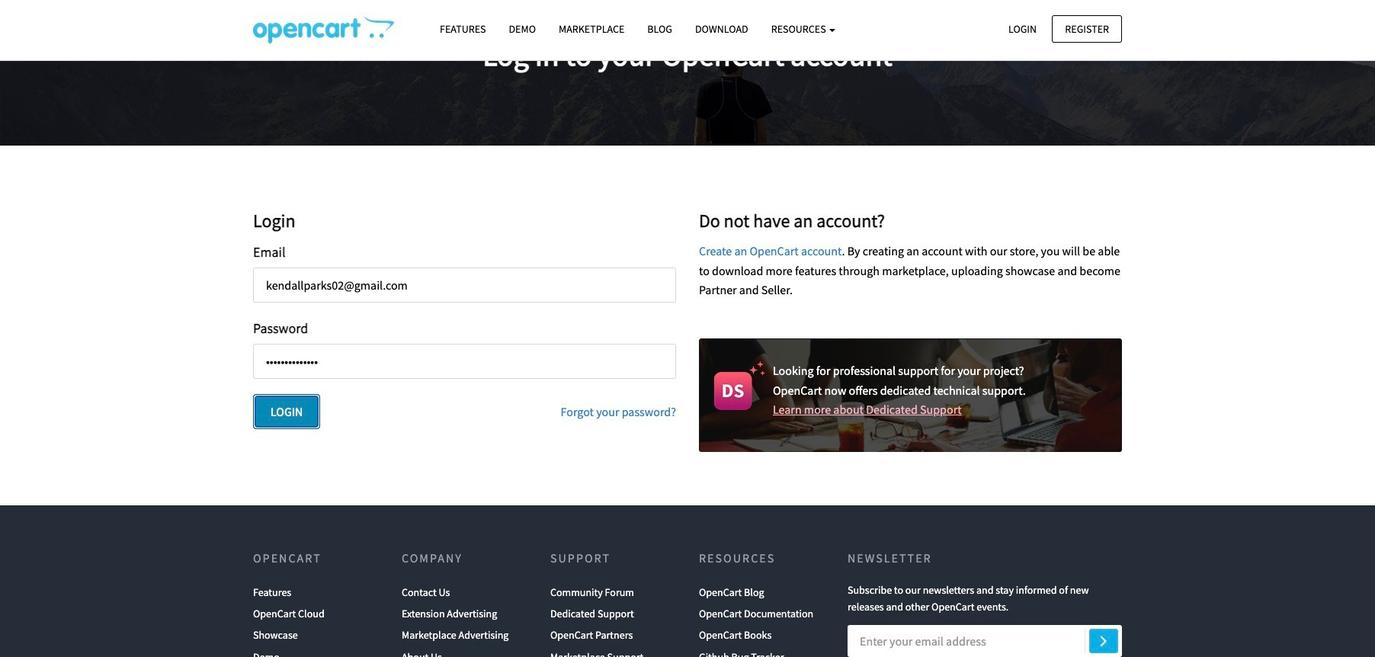 Task type: locate. For each thing, give the bounding box(es) containing it.
Password password field
[[253, 344, 676, 379]]

Enter your email address text field
[[848, 625, 1123, 657]]



Task type: vqa. For each thing, say whether or not it's contained in the screenshot.
the left 0
no



Task type: describe. For each thing, give the bounding box(es) containing it.
angle right image
[[1101, 631, 1108, 650]]

opencart - account login image
[[253, 16, 394, 43]]

Email text field
[[253, 268, 676, 303]]



